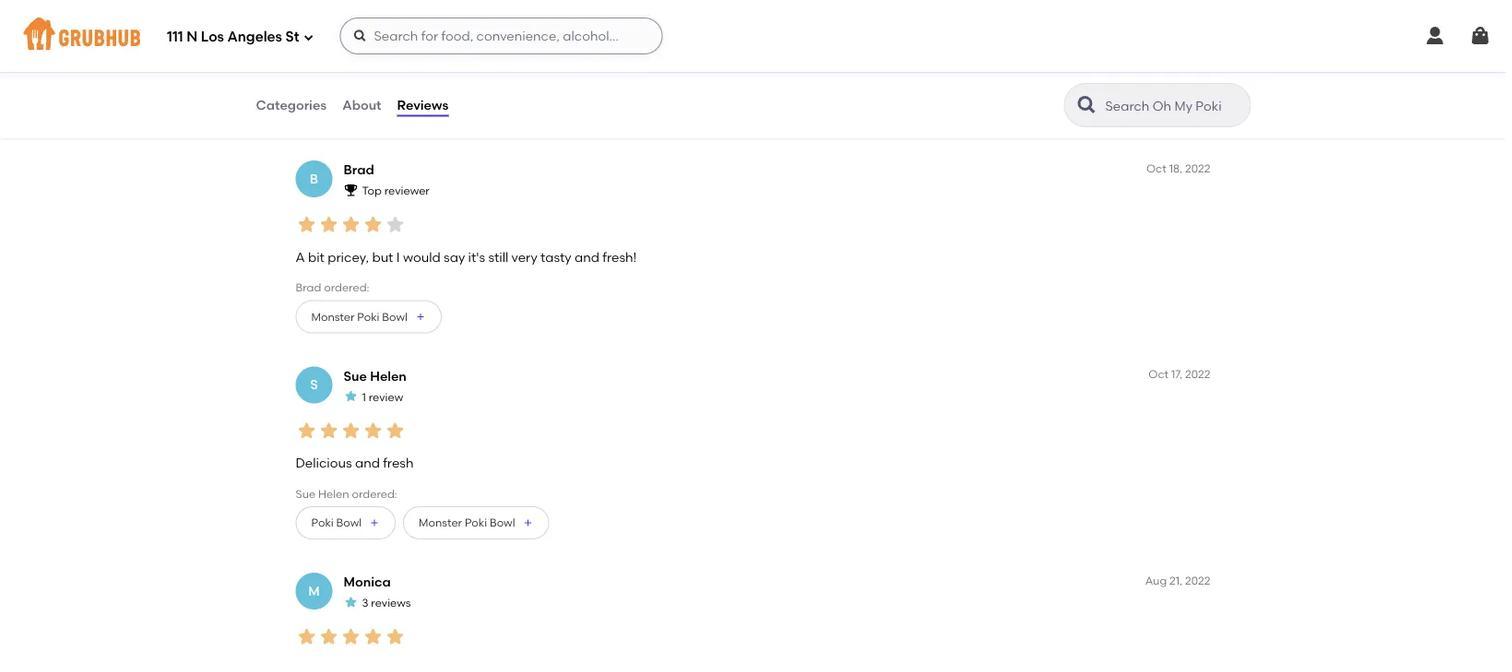 Task type: vqa. For each thing, say whether or not it's contained in the screenshot.
bottom Poki Bowl button
yes



Task type: describe. For each thing, give the bounding box(es) containing it.
oct 17, 2022
[[1149, 367, 1211, 381]]

review
[[369, 390, 403, 404]]

size
[[816, 24, 839, 40]]

ordered: for was
[[324, 75, 370, 88]]

pricey,
[[328, 249, 369, 265]]

111
[[167, 29, 183, 45]]

they
[[349, 43, 376, 59]]

1 poki bowl from the top
[[311, 104, 362, 117]]

1 vertical spatial monster poki bowl
[[419, 516, 515, 529]]

Search Oh My Poki search field
[[1104, 97, 1245, 114]]

since
[[709, 24, 742, 40]]

brad for brad
[[344, 162, 374, 177]]

oct for a bit pricey, but i would say it's still very tasty and fresh!
[[1147, 161, 1167, 175]]

0 vertical spatial monster poki bowl button
[[296, 300, 442, 333]]

0 vertical spatial was
[[356, 24, 381, 40]]

1 horizontal spatial svg image
[[1425, 25, 1447, 47]]

poke
[[322, 24, 353, 40]]

delicious and fresh
[[296, 456, 414, 471]]

delicious
[[296, 456, 352, 471]]

top reviewer
[[362, 184, 430, 197]]

los
[[201, 29, 224, 45]]

18,
[[1170, 161, 1183, 175]]

monica
[[344, 574, 391, 590]]

2 vertical spatial ordered:
[[352, 487, 397, 501]]

2 horizontal spatial i
[[1103, 24, 1106, 40]]

2 to from the left
[[935, 24, 948, 40]]

the poke was a descent size, i would've liked to have more protein since the regular size has the option to choose up to 6 proteins, i picked 3 and thought they would give double portions of those, instead there was a lot of rice….
[[296, 24, 1190, 59]]

m
[[308, 583, 320, 599]]

kristi
[[296, 75, 322, 88]]

top
[[362, 184, 382, 197]]

2 vertical spatial and
[[355, 456, 380, 471]]

2022 for a bit pricey, but i would say it's still very tasty and fresh!
[[1186, 161, 1211, 175]]

1 vertical spatial monster poki bowl button
[[403, 506, 549, 540]]

2 horizontal spatial svg image
[[1470, 25, 1492, 47]]

1 horizontal spatial i
[[479, 24, 482, 40]]

3 reviews
[[362, 596, 411, 610]]

instead
[[606, 43, 653, 59]]

st
[[286, 29, 299, 45]]

Search for food, convenience, alcohol... search field
[[340, 18, 663, 54]]

n
[[187, 29, 198, 45]]

1 vertical spatial and
[[575, 249, 600, 265]]

0 vertical spatial monster poki bowl
[[311, 310, 408, 323]]

still
[[488, 249, 509, 265]]

fresh!
[[603, 249, 637, 265]]

lot
[[732, 43, 748, 59]]

the
[[296, 24, 319, 40]]

helen for sue helen
[[370, 368, 407, 384]]

1 the from the left
[[745, 24, 765, 40]]

double
[[449, 43, 492, 59]]

0 horizontal spatial svg image
[[353, 29, 368, 43]]

2 poki bowl button from the top
[[296, 506, 396, 540]]

rice….
[[766, 43, 802, 59]]

regular
[[768, 24, 813, 40]]

21,
[[1170, 574, 1183, 587]]

but
[[372, 249, 393, 265]]

aug
[[1146, 574, 1167, 587]]

1
[[362, 390, 366, 404]]

categories
[[256, 97, 327, 113]]

would've
[[485, 24, 540, 40]]

picked
[[1110, 24, 1152, 40]]



Task type: locate. For each thing, give the bounding box(es) containing it.
i right size,
[[479, 24, 482, 40]]

ordered:
[[324, 75, 370, 88], [324, 281, 370, 294], [352, 487, 397, 501]]

sue up the 1
[[344, 368, 367, 384]]

1 vertical spatial brad
[[296, 281, 321, 294]]

choose
[[951, 24, 997, 40]]

1 poki bowl button from the top
[[296, 94, 396, 127]]

0 vertical spatial helen
[[370, 368, 407, 384]]

there
[[656, 43, 689, 59]]

poki bowl button down kristi ordered:
[[296, 94, 396, 127]]

0 horizontal spatial brad
[[296, 281, 321, 294]]

poki
[[311, 104, 334, 117], [357, 310, 380, 323], [311, 516, 334, 529], [465, 516, 487, 529]]

a bit pricey, but i would say it's still very tasty and fresh!
[[296, 249, 637, 265]]

ordered: for pricey,
[[324, 281, 370, 294]]

the up "lot"
[[745, 24, 765, 40]]

poki bowl down kristi ordered:
[[311, 104, 362, 117]]

star icon image
[[296, 214, 318, 236], [318, 214, 340, 236], [340, 214, 362, 236], [362, 214, 384, 236], [384, 214, 406, 236], [344, 389, 358, 404], [296, 420, 318, 442], [318, 420, 340, 442], [340, 420, 362, 442], [362, 420, 384, 442], [384, 420, 406, 442], [344, 595, 358, 610], [296, 626, 318, 648], [318, 626, 340, 648], [340, 626, 362, 648], [362, 626, 384, 648], [384, 626, 406, 648]]

ordered: down "pricey,"
[[324, 281, 370, 294]]

1 horizontal spatial to
[[935, 24, 948, 40]]

0 vertical spatial 3
[[1155, 24, 1162, 40]]

was down since
[[692, 43, 717, 59]]

was up they
[[356, 24, 381, 40]]

1 horizontal spatial of
[[751, 43, 763, 59]]

1 horizontal spatial brad
[[344, 162, 374, 177]]

i left picked
[[1103, 24, 1106, 40]]

2 horizontal spatial to
[[1019, 24, 1032, 40]]

to left 6
[[1019, 24, 1032, 40]]

search icon image
[[1076, 94, 1098, 116]]

would down descent
[[379, 43, 417, 59]]

brad for brad ordered:
[[296, 281, 321, 294]]

would left say
[[403, 249, 441, 265]]

111 n los angeles st
[[167, 29, 299, 45]]

s
[[310, 377, 318, 393]]

categories button
[[255, 72, 328, 138]]

reviews button
[[396, 72, 450, 138]]

1 vertical spatial a
[[720, 43, 729, 59]]

of down liked
[[550, 43, 562, 59]]

sue for sue helen ordered:
[[296, 487, 316, 501]]

3
[[1155, 24, 1162, 40], [362, 596, 369, 610]]

sue down delicious
[[296, 487, 316, 501]]

i right but
[[397, 249, 400, 265]]

oct
[[1147, 161, 1167, 175], [1149, 367, 1169, 381]]

2022 for delicious and fresh
[[1186, 367, 1211, 381]]

1 horizontal spatial sue
[[344, 368, 367, 384]]

a left "lot"
[[720, 43, 729, 59]]

1 horizontal spatial monster
[[419, 516, 462, 529]]

1 review
[[362, 390, 403, 404]]

0 vertical spatial ordered:
[[324, 75, 370, 88]]

0 horizontal spatial the
[[745, 24, 765, 40]]

0 vertical spatial and
[[1165, 24, 1190, 40]]

sue
[[344, 368, 367, 384], [296, 487, 316, 501]]

main navigation navigation
[[0, 0, 1507, 72]]

2022 right 17,
[[1186, 367, 1211, 381]]

reviewer
[[384, 184, 430, 197]]

2 of from the left
[[751, 43, 763, 59]]

1 vertical spatial sue
[[296, 487, 316, 501]]

1 vertical spatial poki bowl button
[[296, 506, 396, 540]]

0 horizontal spatial was
[[356, 24, 381, 40]]

trophy icon image
[[344, 183, 358, 198]]

sue helen ordered:
[[296, 487, 397, 501]]

a left descent
[[384, 24, 393, 40]]

0 horizontal spatial a
[[384, 24, 393, 40]]

0 horizontal spatial and
[[355, 456, 380, 471]]

2022 right 18,
[[1186, 161, 1211, 175]]

1 2022 from the top
[[1186, 161, 1211, 175]]

0 vertical spatial brad
[[344, 162, 374, 177]]

1 vertical spatial monster
[[419, 516, 462, 529]]

0 horizontal spatial sue
[[296, 487, 316, 501]]

0 vertical spatial would
[[379, 43, 417, 59]]

2 2022 from the top
[[1186, 367, 1211, 381]]

brad ordered:
[[296, 281, 370, 294]]

sue helen
[[344, 368, 407, 384]]

0 vertical spatial 2022
[[1186, 161, 1211, 175]]

bowl
[[336, 104, 362, 117], [382, 310, 408, 323], [336, 516, 362, 529], [490, 516, 515, 529]]

3 down monica
[[362, 596, 369, 610]]

angeles
[[227, 29, 282, 45]]

2 vertical spatial 2022
[[1186, 574, 1211, 587]]

brad down bit
[[296, 281, 321, 294]]

1 of from the left
[[550, 43, 562, 59]]

3 to from the left
[[1019, 24, 1032, 40]]

to right option
[[935, 24, 948, 40]]

0 horizontal spatial monster poki bowl
[[311, 310, 408, 323]]

and left fresh
[[355, 456, 380, 471]]

and right picked
[[1165, 24, 1190, 40]]

of right "lot"
[[751, 43, 763, 59]]

and right tasty
[[575, 249, 600, 265]]

1 horizontal spatial the
[[868, 24, 888, 40]]

0 vertical spatial sue
[[344, 368, 367, 384]]

about
[[342, 97, 382, 113]]

2 horizontal spatial and
[[1165, 24, 1190, 40]]

portions
[[495, 43, 547, 59]]

ordered: down delicious and fresh
[[352, 487, 397, 501]]

oct left 18,
[[1147, 161, 1167, 175]]

has
[[842, 24, 865, 40]]

17,
[[1172, 367, 1183, 381]]

2022
[[1186, 161, 1211, 175], [1186, 367, 1211, 381], [1186, 574, 1211, 587]]

1 vertical spatial poki bowl
[[311, 516, 362, 529]]

1 horizontal spatial helen
[[370, 368, 407, 384]]

2 the from the left
[[868, 24, 888, 40]]

say
[[444, 249, 465, 265]]

tasty
[[541, 249, 572, 265]]

to up 'those,'
[[575, 24, 588, 40]]

3 2022 from the top
[[1186, 574, 1211, 587]]

0 vertical spatial poki bowl button
[[296, 94, 396, 127]]

0 vertical spatial a
[[384, 24, 393, 40]]

6
[[1035, 24, 1043, 40]]

and
[[1165, 24, 1190, 40], [575, 249, 600, 265], [355, 456, 380, 471]]

poki bowl down sue helen ordered:
[[311, 516, 362, 529]]

poki bowl button
[[296, 94, 396, 127], [296, 506, 396, 540]]

1 vertical spatial ordered:
[[324, 281, 370, 294]]

more
[[625, 24, 658, 40]]

reviews
[[397, 97, 449, 113]]

the
[[745, 24, 765, 40], [868, 24, 888, 40]]

0 vertical spatial oct
[[1147, 161, 1167, 175]]

0 horizontal spatial to
[[575, 24, 588, 40]]

1 horizontal spatial 3
[[1155, 24, 1162, 40]]

1 vertical spatial would
[[403, 249, 441, 265]]

svg image
[[1425, 25, 1447, 47], [1470, 25, 1492, 47], [353, 29, 368, 43]]

those,
[[565, 43, 603, 59]]

of
[[550, 43, 562, 59], [751, 43, 763, 59]]

plus icon image
[[369, 105, 380, 116], [415, 311, 426, 322], [369, 517, 380, 528], [523, 517, 534, 528]]

1 vertical spatial was
[[692, 43, 717, 59]]

1 vertical spatial 3
[[362, 596, 369, 610]]

the right has
[[868, 24, 888, 40]]

liked
[[543, 24, 572, 40]]

was
[[356, 24, 381, 40], [692, 43, 717, 59]]

very
[[512, 249, 538, 265]]

bit
[[308, 249, 325, 265]]

fresh
[[383, 456, 414, 471]]

kristi ordered:
[[296, 75, 370, 88]]

1 vertical spatial oct
[[1149, 367, 1169, 381]]

poki bowl button down sue helen ordered:
[[296, 506, 396, 540]]

3 inside the poke was a descent size, i would've liked to have more protein since the regular size has the option to choose up to 6 proteins, i picked 3 and thought they would give double portions of those, instead there was a lot of rice….
[[1155, 24, 1162, 40]]

monster
[[311, 310, 355, 323], [419, 516, 462, 529]]

descent
[[396, 24, 446, 40]]

would inside the poke was a descent size, i would've liked to have more protein since the regular size has the option to choose up to 6 proteins, i picked 3 and thought they would give double portions of those, instead there was a lot of rice….
[[379, 43, 417, 59]]

have
[[591, 24, 622, 40]]

option
[[892, 24, 932, 40]]

0 horizontal spatial monster
[[311, 310, 355, 323]]

protein
[[661, 24, 706, 40]]

0 vertical spatial poki bowl
[[311, 104, 362, 117]]

thought
[[296, 43, 345, 59]]

i
[[479, 24, 482, 40], [1103, 24, 1106, 40], [397, 249, 400, 265]]

1 vertical spatial helen
[[318, 487, 349, 501]]

would
[[379, 43, 417, 59], [403, 249, 441, 265]]

1 horizontal spatial a
[[720, 43, 729, 59]]

brad
[[344, 162, 374, 177], [296, 281, 321, 294]]

1 horizontal spatial was
[[692, 43, 717, 59]]

monster poki bowl button
[[296, 300, 442, 333], [403, 506, 549, 540]]

3 right picked
[[1155, 24, 1162, 40]]

helen
[[370, 368, 407, 384], [318, 487, 349, 501]]

give
[[420, 43, 446, 59]]

1 horizontal spatial monster poki bowl
[[419, 516, 515, 529]]

oct for delicious and fresh
[[1149, 367, 1169, 381]]

about button
[[342, 72, 382, 138]]

size,
[[449, 24, 475, 40]]

monster poki bowl
[[311, 310, 408, 323], [419, 516, 515, 529]]

svg image
[[303, 32, 314, 43]]

1 vertical spatial 2022
[[1186, 367, 1211, 381]]

2022 right 21, at right bottom
[[1186, 574, 1211, 587]]

0 horizontal spatial 3
[[362, 596, 369, 610]]

2 poki bowl from the top
[[311, 516, 362, 529]]

proteins,
[[1046, 24, 1100, 40]]

it's
[[468, 249, 485, 265]]

helen for sue helen ordered:
[[318, 487, 349, 501]]

0 horizontal spatial helen
[[318, 487, 349, 501]]

helen up review
[[370, 368, 407, 384]]

ordered: up about
[[324, 75, 370, 88]]

0 horizontal spatial i
[[397, 249, 400, 265]]

oct 18, 2022
[[1147, 161, 1211, 175]]

reviews
[[371, 596, 411, 610]]

sue for sue helen
[[344, 368, 367, 384]]

brad up trophy icon on the left
[[344, 162, 374, 177]]

a
[[296, 249, 305, 265]]

a
[[384, 24, 393, 40], [720, 43, 729, 59]]

and inside the poke was a descent size, i would've liked to have more protein since the regular size has the option to choose up to 6 proteins, i picked 3 and thought they would give double portions of those, instead there was a lot of rice….
[[1165, 24, 1190, 40]]

poki bowl
[[311, 104, 362, 117], [311, 516, 362, 529]]

helen down delicious
[[318, 487, 349, 501]]

b
[[310, 171, 318, 187]]

to
[[575, 24, 588, 40], [935, 24, 948, 40], [1019, 24, 1032, 40]]

up
[[1000, 24, 1016, 40]]

aug 21, 2022
[[1146, 574, 1211, 587]]

1 horizontal spatial and
[[575, 249, 600, 265]]

0 vertical spatial monster
[[311, 310, 355, 323]]

oct left 17,
[[1149, 367, 1169, 381]]

1 to from the left
[[575, 24, 588, 40]]

0 horizontal spatial of
[[550, 43, 562, 59]]



